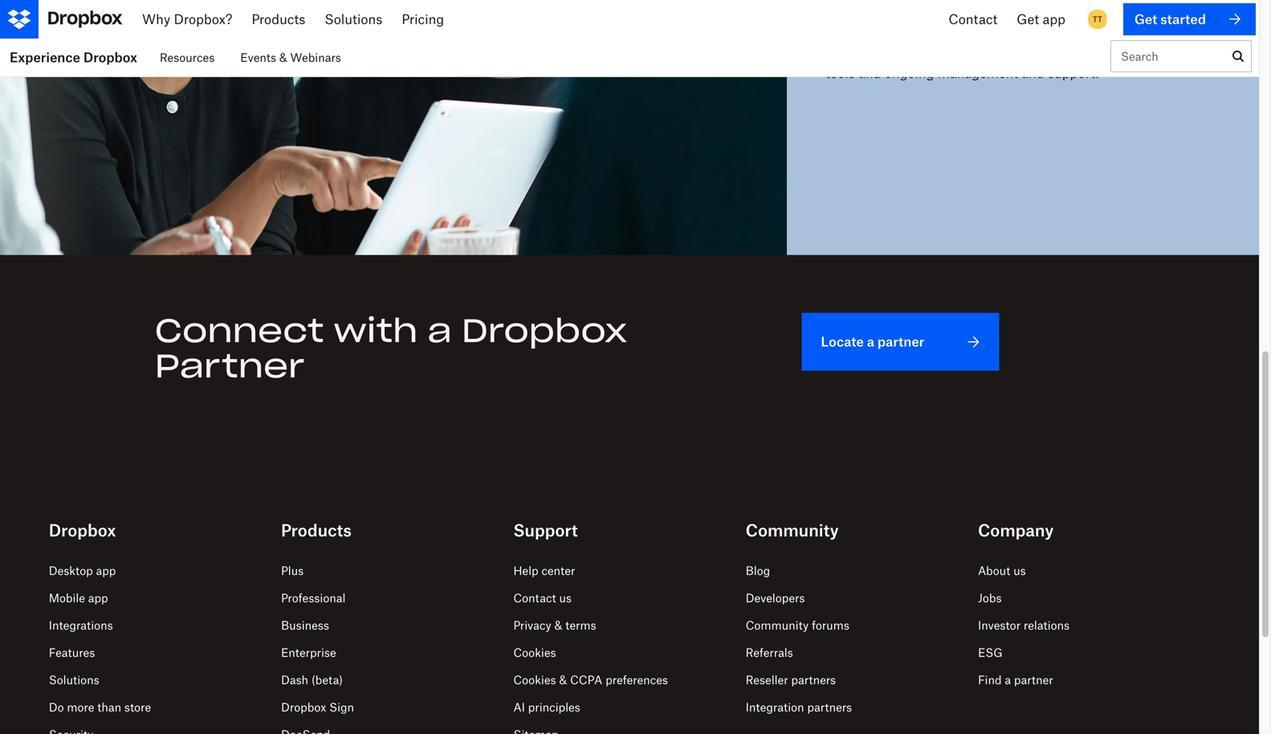 Task type: locate. For each thing, give the bounding box(es) containing it.
dash (beta) link
[[281, 673, 343, 687]]

us
[[1014, 564, 1027, 578], [560, 591, 572, 605]]

find for find the solutions you need to achieve your business goals. get everything from solution design and implementation, to integration with existing tools and ongoing management and support.
[[826, 7, 853, 23]]

find up business
[[826, 7, 853, 23]]

a for locate a partner
[[868, 334, 875, 349]]

forums
[[812, 619, 850, 632]]

0 horizontal spatial us
[[560, 591, 572, 605]]

solutions down the features link
[[49, 673, 99, 687]]

do more than store
[[49, 701, 151, 714]]

blog
[[746, 564, 771, 578]]

1 horizontal spatial with
[[1041, 46, 1068, 62]]

0 vertical spatial us
[[1014, 564, 1027, 578]]

esg
[[979, 646, 1003, 660]]

1 horizontal spatial us
[[1014, 564, 1027, 578]]

us for contact us
[[560, 591, 572, 605]]

2 vertical spatial &
[[559, 673, 567, 687]]

partner for locate a partner
[[878, 334, 925, 349]]

solutions left pricing
[[343, 11, 400, 27]]

None search field
[[1112, 41, 1226, 80]]

app for mobile app
[[88, 591, 108, 605]]

resources
[[160, 51, 215, 64]]

get inside find the solutions you need to achieve your business goals. get everything from solution design and implementation, to integration with existing tools and ongoing management and support.
[[922, 27, 944, 42]]

and down integration
[[1022, 65, 1045, 81]]

contact
[[928, 11, 977, 27], [514, 591, 556, 605]]

with
[[1041, 46, 1068, 62], [334, 310, 418, 351]]

dropbox sign link
[[281, 701, 354, 714]]

find down the esg at the right bottom of the page
[[979, 673, 1002, 687]]

than
[[97, 701, 121, 714]]

0 vertical spatial partner
[[878, 334, 925, 349]]

0 vertical spatial to
[[997, 7, 1009, 23]]

1 horizontal spatial sign
[[1077, 11, 1106, 27]]

sign in
[[1077, 11, 1121, 27]]

ai principles link
[[514, 701, 581, 714]]

partner
[[878, 334, 925, 349], [1015, 673, 1054, 687]]

get inside get app button
[[1003, 11, 1025, 27]]

sign down (beta)
[[329, 701, 354, 714]]

a inside connect with a dropbox partner
[[428, 310, 452, 351]]

0 horizontal spatial solutions
[[49, 673, 99, 687]]

0 vertical spatial sign
[[1077, 11, 1106, 27]]

cookies down privacy
[[514, 646, 556, 660]]

partners for integration partners
[[808, 701, 853, 714]]

contact inside button
[[928, 11, 977, 27]]

2 vertical spatial app
[[88, 591, 108, 605]]

dropbox sign
[[281, 701, 354, 714]]

solutions
[[343, 11, 400, 27], [49, 673, 99, 687]]

professional
[[281, 591, 346, 605]]

cookies for cookies link
[[514, 646, 556, 660]]

and up tools
[[826, 46, 849, 62]]

0 vertical spatial app
[[1029, 11, 1051, 27]]

desktop app
[[49, 564, 116, 578]]

dropbox?
[[179, 11, 237, 27]]

0 vertical spatial partners
[[792, 673, 836, 687]]

community for community
[[746, 521, 839, 540]]

get inside get started link
[[1149, 11, 1172, 27]]

1 vertical spatial us
[[560, 591, 572, 605]]

blog link
[[746, 564, 771, 578]]

experience dropbox
[[10, 49, 137, 65]]

get left started
[[1149, 11, 1172, 27]]

2 community from the top
[[746, 619, 809, 632]]

help
[[514, 564, 539, 578]]

0 vertical spatial solutions
[[343, 11, 400, 27]]

sign
[[1077, 11, 1106, 27], [329, 701, 354, 714]]

partners
[[792, 673, 836, 687], [808, 701, 853, 714]]

cookies down cookies link
[[514, 673, 556, 687]]

started
[[1175, 11, 1219, 27]]

search
[[1122, 49, 1159, 63]]

sign inside sign in link
[[1077, 11, 1106, 27]]

partners up integration partners link
[[792, 673, 836, 687]]

contact for contact us
[[514, 591, 556, 605]]

0 vertical spatial contact
[[928, 11, 977, 27]]

why
[[147, 11, 175, 27]]

pricing link
[[413, 0, 481, 39]]

search image
[[1233, 51, 1245, 62]]

0 vertical spatial &
[[279, 51, 287, 64]]

solutions
[[880, 7, 935, 23]]

to up management
[[955, 46, 967, 62]]

1 vertical spatial find
[[979, 673, 1002, 687]]

find for find a partner
[[979, 673, 1002, 687]]

1 horizontal spatial partner
[[1015, 673, 1054, 687]]

partner right 'locate'
[[878, 334, 925, 349]]

1 community from the top
[[746, 521, 839, 540]]

community
[[746, 521, 839, 540], [746, 619, 809, 632]]

sign left in
[[1077, 11, 1106, 27]]

get
[[1003, 11, 1025, 27], [1149, 11, 1172, 27], [922, 27, 944, 42]]

management
[[938, 65, 1019, 81]]

and
[[826, 46, 849, 62], [859, 65, 882, 81], [1022, 65, 1045, 81]]

1 vertical spatial partners
[[808, 701, 853, 714]]

1 horizontal spatial and
[[859, 65, 882, 81]]

1 vertical spatial solutions
[[49, 673, 99, 687]]

partners down reseller partners
[[808, 701, 853, 714]]

1 horizontal spatial to
[[997, 7, 1009, 23]]

cookies & ccpa preferences
[[514, 673, 668, 687]]

1 vertical spatial to
[[955, 46, 967, 62]]

products up events & webinars link
[[263, 11, 317, 27]]

to right need
[[997, 7, 1009, 23]]

cookies & ccpa preferences link
[[514, 673, 668, 687]]

why dropbox?
[[147, 11, 237, 27]]

products up plus "link"
[[281, 521, 352, 540]]

& left 'ccpa'
[[559, 673, 567, 687]]

support
[[514, 521, 578, 540]]

0 vertical spatial cookies
[[514, 646, 556, 660]]

existing
[[1071, 46, 1119, 62]]

0 horizontal spatial a
[[428, 310, 452, 351]]

get right need
[[1003, 11, 1025, 27]]

1 vertical spatial contact
[[514, 591, 556, 605]]

tools
[[826, 65, 855, 81]]

events
[[240, 51, 276, 64]]

& left terms
[[555, 619, 563, 632]]

products
[[263, 11, 317, 27], [281, 521, 352, 540]]

get started link
[[1137, 3, 1257, 35]]

investor
[[979, 619, 1021, 632]]

features link
[[49, 646, 95, 660]]

plus
[[281, 564, 304, 578]]

2 horizontal spatial and
[[1022, 65, 1045, 81]]

1 vertical spatial cookies
[[514, 673, 556, 687]]

1 vertical spatial &
[[555, 619, 563, 632]]

about us
[[979, 564, 1027, 578]]

community up blog
[[746, 521, 839, 540]]

center
[[542, 564, 576, 578]]

1 horizontal spatial a
[[868, 334, 875, 349]]

relations
[[1024, 619, 1070, 632]]

cookies link
[[514, 646, 556, 660]]

1 horizontal spatial solutions
[[343, 11, 400, 27]]

1 horizontal spatial get
[[1003, 11, 1025, 27]]

0 horizontal spatial contact
[[514, 591, 556, 605]]

find
[[826, 7, 853, 23], [979, 673, 1002, 687]]

1 vertical spatial community
[[746, 619, 809, 632]]

the
[[857, 7, 876, 23]]

store
[[124, 701, 151, 714]]

0 horizontal spatial with
[[334, 310, 418, 351]]

to
[[997, 7, 1009, 23], [955, 46, 967, 62]]

company
[[979, 521, 1054, 540]]

privacy
[[514, 619, 552, 632]]

partner for find a partner
[[1015, 673, 1054, 687]]

0 horizontal spatial partner
[[878, 334, 925, 349]]

sign in link
[[1077, 3, 1121, 35]]

& for ccpa
[[559, 673, 567, 687]]

1 horizontal spatial find
[[979, 673, 1002, 687]]

2 horizontal spatial get
[[1149, 11, 1172, 27]]

find the solutions you need to achieve your business goals. get everything from solution design and implementation, to integration with existing tools and ongoing management and support.
[[826, 7, 1140, 81]]

your
[[1062, 7, 1089, 23]]

1 vertical spatial with
[[334, 310, 418, 351]]

app inside button
[[1029, 11, 1051, 27]]

with inside connect with a dropbox partner
[[334, 310, 418, 351]]

dash (beta)
[[281, 673, 343, 687]]

1 cookies from the top
[[514, 646, 556, 660]]

& right events at the left
[[279, 51, 287, 64]]

cookies
[[514, 646, 556, 660], [514, 673, 556, 687]]

reseller partners
[[746, 673, 836, 687]]

1 horizontal spatial contact
[[928, 11, 977, 27]]

do more than store link
[[49, 701, 151, 714]]

products inside button
[[263, 11, 317, 27]]

us right about
[[1014, 564, 1027, 578]]

0 horizontal spatial get
[[922, 27, 944, 42]]

1 vertical spatial sign
[[329, 701, 354, 714]]

community down developers link at the bottom of page
[[746, 619, 809, 632]]

cookies for cookies & ccpa preferences
[[514, 673, 556, 687]]

integration partners
[[746, 701, 853, 714]]

0 horizontal spatial find
[[826, 7, 853, 23]]

solution
[[1047, 27, 1096, 42]]

investor relations link
[[979, 619, 1070, 632]]

pricing
[[426, 11, 468, 27]]

0 vertical spatial with
[[1041, 46, 1068, 62]]

2 cookies from the top
[[514, 673, 556, 687]]

1 vertical spatial partner
[[1015, 673, 1054, 687]]

get down you
[[922, 27, 944, 42]]

find inside find the solutions you need to achieve your business goals. get everything from solution design and implementation, to integration with existing tools and ongoing management and support.
[[826, 7, 853, 23]]

0 vertical spatial products
[[263, 11, 317, 27]]

1 vertical spatial app
[[96, 564, 116, 578]]

and right tools
[[859, 65, 882, 81]]

2 horizontal spatial a
[[1005, 673, 1012, 687]]

0 vertical spatial community
[[746, 521, 839, 540]]

plus link
[[281, 564, 304, 578]]

solutions button
[[330, 0, 413, 39]]

investor relations
[[979, 619, 1070, 632]]

us down center
[[560, 591, 572, 605]]

partner down investor relations link
[[1015, 673, 1054, 687]]

desktop app link
[[49, 564, 116, 578]]

0 vertical spatial find
[[826, 7, 853, 23]]



Task type: vqa. For each thing, say whether or not it's contained in the screenshot.


Task type: describe. For each thing, give the bounding box(es) containing it.
find a partner
[[979, 673, 1054, 687]]

referrals
[[746, 646, 794, 660]]

solutions link
[[49, 673, 99, 687]]

terms
[[566, 619, 597, 632]]

contact for contact
[[928, 11, 977, 27]]

locate
[[821, 334, 864, 349]]

group of co-workers standing around desk and having meeting image
[[0, 0, 787, 255]]

app for get app
[[1029, 11, 1051, 27]]

everything
[[948, 27, 1012, 42]]

resources link
[[160, 39, 215, 76]]

& for terms
[[555, 619, 563, 632]]

from
[[1015, 27, 1044, 42]]

professional link
[[281, 591, 346, 605]]

0 horizontal spatial and
[[826, 46, 849, 62]]

mobile
[[49, 591, 85, 605]]

contact us
[[514, 591, 572, 605]]

events & webinars link
[[240, 39, 341, 76]]

jobs link
[[979, 591, 1002, 605]]

jobs
[[979, 591, 1002, 605]]

connect with a dropbox partner
[[155, 310, 628, 386]]

a for find a partner
[[1005, 673, 1012, 687]]

events & webinars
[[240, 51, 341, 64]]

mobile app
[[49, 591, 108, 605]]

find a partner link
[[979, 673, 1054, 687]]

0 horizontal spatial to
[[955, 46, 967, 62]]

products button
[[250, 0, 330, 39]]

get for get started
[[1149, 11, 1172, 27]]

enterprise
[[281, 646, 336, 660]]

integrations
[[49, 619, 113, 632]]

implementation,
[[852, 46, 952, 62]]

principles
[[528, 701, 581, 714]]

referrals link
[[746, 646, 794, 660]]

with inside find the solutions you need to achieve your business goals. get everything from solution design and implementation, to integration with existing tools and ongoing management and support.
[[1041, 46, 1068, 62]]

in
[[1109, 11, 1121, 27]]

need
[[963, 7, 993, 23]]

do
[[49, 701, 64, 714]]

partner
[[155, 345, 305, 386]]

partners for reseller partners
[[792, 673, 836, 687]]

1 vertical spatial products
[[281, 521, 352, 540]]

contact us link
[[514, 591, 572, 605]]

locate a partner
[[821, 334, 925, 349]]

connect
[[155, 310, 324, 351]]

achieve
[[1012, 7, 1058, 23]]

help center
[[514, 564, 576, 578]]

preferences
[[606, 673, 668, 687]]

get for get app
[[1003, 11, 1025, 27]]

solutions inside button
[[343, 11, 400, 27]]

desktop
[[49, 564, 93, 578]]

goals.
[[883, 27, 918, 42]]

integration partners link
[[746, 701, 853, 714]]

app for desktop app
[[96, 564, 116, 578]]

experience dropbox link
[[0, 39, 147, 76]]

you
[[938, 7, 960, 23]]

reseller
[[746, 673, 789, 687]]

0 horizontal spatial sign
[[329, 701, 354, 714]]

integration
[[971, 46, 1038, 62]]

reseller partners link
[[746, 673, 836, 687]]

community forums link
[[746, 619, 850, 632]]

esg link
[[979, 646, 1003, 660]]

dropbox inside connect with a dropbox partner
[[462, 310, 628, 351]]

enterprise link
[[281, 646, 336, 660]]

business
[[826, 27, 880, 42]]

ccpa
[[570, 673, 603, 687]]

integration
[[746, 701, 805, 714]]

help center link
[[514, 564, 576, 578]]

privacy & terms link
[[514, 619, 597, 632]]

integrations link
[[49, 619, 113, 632]]

get app button
[[990, 0, 1064, 39]]

get app
[[1003, 11, 1051, 27]]

privacy & terms
[[514, 619, 597, 632]]

support.
[[1049, 65, 1100, 81]]

business
[[281, 619, 329, 632]]

contact button
[[915, 0, 990, 39]]

ongoing
[[885, 65, 935, 81]]

community for community forums
[[746, 619, 809, 632]]

webinars
[[290, 51, 341, 64]]

mobile app link
[[49, 591, 108, 605]]

dash
[[281, 673, 309, 687]]

(beta)
[[312, 673, 343, 687]]

get started
[[1149, 11, 1219, 27]]

locate a partner link
[[802, 313, 1000, 371]]

us for about us
[[1014, 564, 1027, 578]]

ai principles
[[514, 701, 581, 714]]

& for webinars
[[279, 51, 287, 64]]



